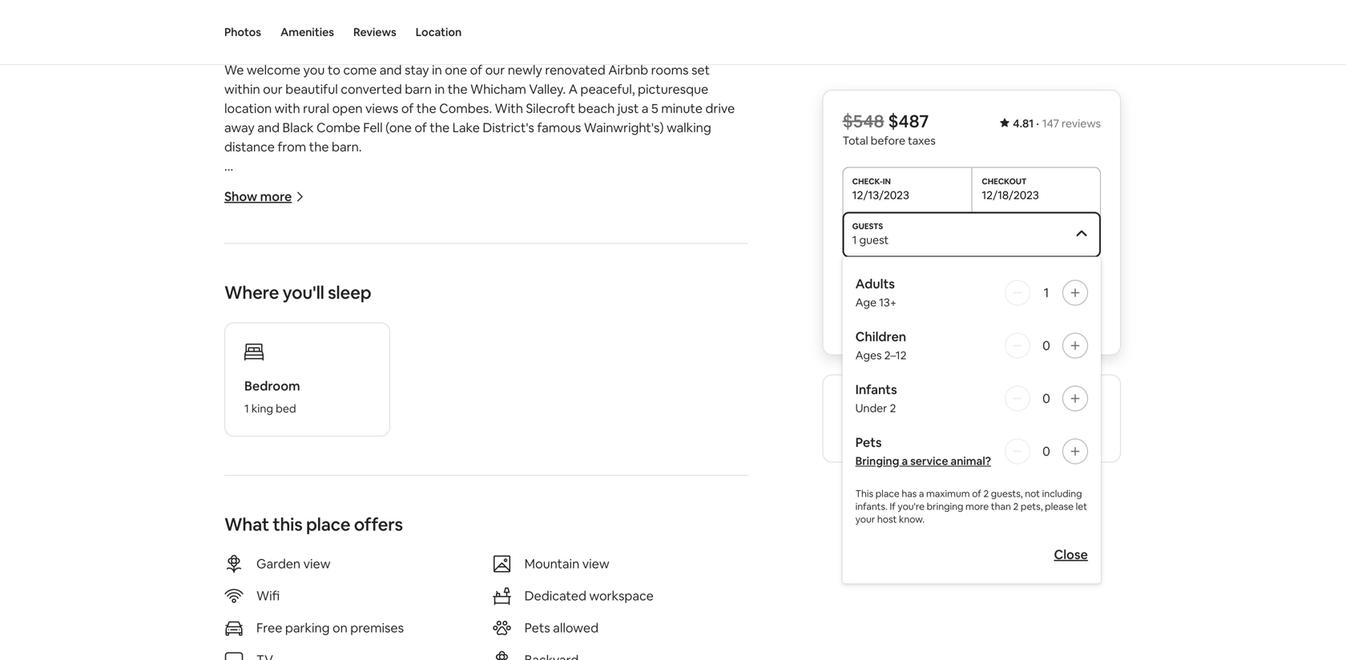 Task type: vqa. For each thing, say whether or not it's contained in the screenshot.


Task type: locate. For each thing, give the bounding box(es) containing it.
views inside we welcome you to come and stay in one of our newly renovated airbnb rooms set within our beautiful converted barn in the whicham valley. a peaceful, picturesque location with rural open views of the combes. with silecroft beach just a 5 minute drive away and black combe fell (one of the lake district's famous wainwright's) walking distance from the barn.
[[366, 100, 399, 117]]

rooms down after
[[630, 331, 668, 347]]

less
[[1033, 394, 1056, 411]]

our inside 'the barn is set within large gardens enclosed with fencing. we are dog friendly so feel free to bring your dog along for an adventure (up to 2 well behaved dogs welcome, please also note we have 2 super friendly dogs of our own that are occasionally out in the garden)'
[[514, 466, 534, 482]]

adventures.
[[457, 369, 526, 386]]

1 horizontal spatial king
[[678, 292, 703, 309]]

0 vertical spatial friendly
[[640, 427, 684, 444]]

a inside pets bringing a service animal?
[[902, 454, 908, 469]]

1 horizontal spatial newly
[[697, 177, 731, 194]]

be up any
[[224, 620, 240, 636]]

any
[[224, 639, 245, 655]]

0 horizontal spatial 1
[[244, 402, 249, 416]]

1 horizontal spatial pets
[[856, 434, 882, 451]]

amenities button
[[281, 0, 334, 64]]

and left the consists
[[536, 177, 558, 194]]

room down kettle
[[254, 369, 285, 386]]

be right won't on the right of page
[[960, 321, 973, 335]]

1 horizontal spatial also
[[420, 331, 443, 347]]

within
[[224, 81, 260, 97], [313, 427, 348, 444]]

bedroom
[[244, 378, 300, 394]]

0 vertical spatial location
[[224, 100, 272, 117]]

a
[[569, 81, 578, 97], [224, 292, 234, 309]]

kettle
[[263, 350, 297, 367]]

1 horizontal spatial views
[[409, 292, 442, 309]]

days.
[[861, 426, 891, 443]]

newly right "private"
[[697, 177, 731, 194]]

2 does from the left
[[487, 543, 516, 559]]

with inside we welcome you to come and stay in one of our newly renovated airbnb rooms set within our beautiful converted barn in the whicham valley. a peaceful, picturesque location with rural open views of the combes. with silecroft beach just a 5 minute drive away and black combe fell (one of the lake district's famous wainwright's) walking distance from the barn.
[[275, 100, 300, 117]]

so up 'head'
[[371, 350, 384, 367]]

0 vertical spatial newly
[[508, 62, 542, 78]]

also inside 'the barn is set within large gardens enclosed with fencing. we are dog friendly so feel free to bring your dog along for an adventure (up to 2 well behaved dogs welcome, please also note we have 2 super friendly dogs of our own that are occasionally out in the garden)'
[[266, 466, 289, 482]]

1 vertical spatial be
[[224, 620, 240, 636]]

so right weather
[[490, 620, 503, 636]]

out down welcome,
[[688, 466, 708, 482]]

0 vertical spatial bed
[[224, 312, 248, 328]]

airbnb up peaceful,
[[609, 62, 649, 78]]

place left "offers"
[[306, 513, 351, 536]]

2 vertical spatial through
[[490, 600, 538, 617]]

can down mattress
[[396, 331, 417, 347]]

reviews
[[1062, 116, 1101, 131]]

bed down bedroom
[[276, 402, 296, 416]]

1 horizontal spatial combe
[[494, 292, 538, 309]]

dog up behaved
[[613, 427, 637, 444]]

0 vertical spatial is
[[671, 331, 680, 347]]

with up mattress
[[380, 292, 406, 309]]

1 vertical spatial more
[[966, 501, 989, 513]]

0 horizontal spatial we
[[224, 62, 244, 78]]

we up behaved
[[569, 427, 589, 444]]

nightly
[[922, 410, 962, 427]]

the inside a beautiful spacious room with views of black combe fell from the window, a king size bed with a luxury hypnos mattress for ultimate comfort and relaxation after a day out exploring. on a clear day you can also see the sea from your bed. the rooms is equiped with a kettle and toaster so you can enjoy a morning coffee & soak up the views from your room before you head out on your adventures.
[[605, 331, 628, 347]]

0 horizontal spatial day
[[347, 331, 369, 347]]

the inside the tv does not have freeview channels but does work through wifi to watch programmes through netflix, prime and bbc iplayer etc.
[[224, 543, 247, 559]]

0 vertical spatial views
[[366, 100, 399, 117]]

for inside 'the barn is set within large gardens enclosed with fencing. we are dog friendly so feel free to bring your dog along for an adventure (up to 2 well behaved dogs welcome, please also note we have 2 super friendly dogs of our own that are occasionally out in the garden)'
[[392, 446, 409, 463]]

1 horizontal spatial through
[[490, 600, 538, 617]]

king inside the bedroom 1 king bed
[[252, 402, 273, 416]]

this left listing
[[978, 482, 997, 497]]

offers
[[354, 513, 403, 536]]

1 vertical spatial room
[[254, 369, 285, 386]]

views up mattress
[[409, 292, 442, 309]]

4.81
[[1013, 116, 1034, 131]]

0 horizontal spatial be
[[224, 620, 240, 636]]

report this listing button
[[913, 482, 1031, 497]]

dog
[[613, 427, 637, 444], [330, 446, 353, 463]]

set up the 'bring'
[[291, 427, 310, 444]]

0 vertical spatial rooms
[[651, 62, 689, 78]]

guests,
[[991, 488, 1023, 500]]

has
[[293, 177, 313, 194], [902, 488, 917, 500]]

up
[[615, 350, 630, 367]]

set
[[692, 62, 710, 78], [291, 427, 310, 444]]

0 vertical spatial room
[[346, 292, 378, 309]]

you won't be charged yet
[[907, 321, 1038, 335]]

mountain view
[[525, 556, 610, 572]]

barn up "premises"
[[378, 600, 405, 617]]

location up away
[[224, 100, 272, 117]]

location up the parking
[[290, 600, 337, 617]]

1 vertical spatial rooms
[[630, 331, 668, 347]]

location
[[224, 100, 272, 117], [290, 600, 337, 617]]

adults group
[[856, 276, 1089, 310]]

1 vertical spatial a
[[224, 292, 234, 309]]

2 horizontal spatial our
[[514, 466, 534, 482]]

out right 'head'
[[387, 369, 407, 386]]

pets
[[856, 434, 882, 451], [525, 620, 550, 636]]

this right if
[[671, 620, 692, 636]]

1 inside popup button
[[853, 233, 857, 247]]

weather
[[438, 620, 487, 636]]

king inside a beautiful spacious room with views of black combe fell from the window, a king size bed with a luxury hypnos mattress for ultimate comfort and relaxation after a day out exploring. on a clear day you can also see the sea from your bed. the rooms is equiped with a kettle and toaster so you can enjoy a morning coffee & soak up the views from your room before you head out on your adventures.
[[678, 292, 703, 309]]

we inside due to the location of the barn the wifi is run through a satellite dish and therefore can be tempromental depending on the weather so we appologise in advance if this causes any disruption during your stay.
[[506, 620, 524, 636]]

0 vertical spatial airbnb
[[609, 62, 649, 78]]

a right on
[[306, 331, 313, 347]]

0 horizontal spatial friendly
[[419, 466, 464, 482]]

0 horizontal spatial view
[[303, 556, 331, 572]]

the inside the airbnb has a seperate entrance to the main barn and consists of two private newly renovated en-suite bedrooms.
[[224, 177, 247, 194]]

barn
[[405, 81, 432, 97], [506, 177, 533, 194], [250, 427, 277, 444], [378, 600, 405, 617]]

your inside this place has a maximum of 2 guests, not including infants. if you're bringing more than 2 pets, please let your host know.
[[856, 513, 876, 526]]

location button
[[416, 0, 462, 64]]

luxury
[[289, 312, 324, 328]]

please inside this place has a maximum of 2 guests, not including infants. if you're bringing more than 2 pets, please let your host know.
[[1045, 501, 1074, 513]]

of right 'one'
[[470, 62, 483, 78]]

1 vertical spatial is
[[280, 427, 288, 444]]

0 horizontal spatial than
[[843, 410, 870, 427]]

2 inside infants under 2
[[890, 401, 896, 416]]

black down rural
[[283, 119, 314, 136]]

day down hypnos
[[347, 331, 369, 347]]

1 horizontal spatial black
[[460, 292, 491, 309]]

1 horizontal spatial dog
[[613, 427, 637, 444]]

1 vertical spatial dogs
[[467, 466, 496, 482]]

fell left (one
[[363, 119, 383, 136]]

your inside due to the location of the barn the wifi is run through a satellite dish and therefore can be tempromental depending on the weather so we appologise in advance if this causes any disruption during your stay.
[[351, 639, 378, 655]]

on up stay.
[[398, 620, 413, 636]]

the tv does not have freeview channels but does work through wifi to watch programmes through netflix, prime and bbc iplayer etc.
[[224, 543, 682, 578]]

we
[[224, 62, 244, 78], [569, 427, 589, 444]]

are left $61
[[989, 394, 1007, 411]]

2 0 from the top
[[1043, 390, 1051, 407]]

0 horizontal spatial dog
[[330, 446, 353, 463]]

occasionally
[[614, 466, 685, 482]]

0 vertical spatial we
[[322, 466, 339, 482]]

to inside due to the location of the barn the wifi is run through a satellite dish and therefore can be tempromental depending on the weather so we appologise in advance if this causes any disruption during your stay.
[[251, 600, 264, 617]]

is inside due to the location of the barn the wifi is run through a satellite dish and therefore can be tempromental depending on the weather so we appologise in advance if this causes any disruption during your stay.
[[457, 600, 465, 617]]

1 horizontal spatial wifi
[[430, 600, 454, 617]]

0 vertical spatial combe
[[317, 119, 361, 136]]

you inside we welcome you to come and stay in one of our newly renovated airbnb rooms set within our beautiful converted barn in the whicham valley. a peaceful, picturesque location with rural open views of the combes. with silecroft beach just a 5 minute drive away and black combe fell (one of the lake district's famous wainwright's) walking distance from the barn.
[[303, 62, 325, 78]]

from right "distance"
[[278, 139, 306, 155]]

through right run
[[490, 600, 538, 617]]

1 horizontal spatial within
[[313, 427, 348, 444]]

including
[[1043, 488, 1083, 500]]

the left 'tv'
[[224, 543, 247, 559]]

are up behaved
[[592, 427, 610, 444]]

1 for 1
[[1044, 285, 1050, 301]]

1 horizontal spatial room
[[346, 292, 378, 309]]

renovated
[[545, 62, 606, 78], [224, 196, 285, 213]]

barn inside 'the barn is set within large gardens enclosed with fencing. we are dog friendly so feel free to bring your dog along for an adventure (up to 2 well behaved dogs welcome, please also note we have 2 super friendly dogs of our own that are occasionally out in the garden)'
[[250, 427, 277, 444]]

1 horizontal spatial friendly
[[640, 427, 684, 444]]

where you'll sleep
[[224, 281, 371, 304]]

and inside the airbnb has a seperate entrance to the main barn and consists of two private newly renovated en-suite bedrooms.
[[536, 177, 558, 194]]

through
[[551, 543, 598, 559], [303, 562, 351, 578], [490, 600, 538, 617]]

0 vertical spatial are
[[989, 394, 1007, 411]]

3 0 from the top
[[1043, 443, 1051, 460]]

barn right main
[[506, 177, 533, 194]]

not inside this place has a maximum of 2 guests, not including infants. if you're bringing more than 2 pets, please let your host know.
[[1025, 488, 1041, 500]]

a down exploring.
[[253, 350, 260, 367]]

in
[[432, 62, 442, 78], [435, 81, 445, 97], [711, 466, 721, 482], [594, 620, 605, 636]]

king
[[678, 292, 703, 309], [252, 402, 273, 416]]

wifi
[[601, 543, 624, 559], [257, 588, 280, 604], [430, 600, 454, 617]]

of inside due to the location of the barn the wifi is run through a satellite dish and therefore can be tempromental depending on the weather so we appologise in advance if this causes any disruption during your stay.
[[340, 600, 352, 617]]

garden)
[[224, 485, 271, 501]]

0 vertical spatial within
[[224, 81, 260, 97]]

1 vertical spatial are
[[592, 427, 610, 444]]

to inside we welcome you to come and stay in one of our newly renovated airbnb rooms set within our beautiful converted barn in the whicham valley. a peaceful, picturesque location with rural open views of the combes. with silecroft beach just a 5 minute drive away and black combe fell (one of the lake district's famous wainwright's) walking distance from the barn.
[[328, 62, 341, 78]]

combe inside we welcome you to come and stay in one of our newly renovated airbnb rooms set within our beautiful converted barn in the whicham valley. a peaceful, picturesque location with rural open views of the combes. with silecroft beach just a 5 minute drive away and black combe fell (one of the lake district's famous wainwright's) walking distance from the barn.
[[317, 119, 361, 136]]

1 horizontal spatial for
[[430, 312, 447, 328]]

the for the tv does not have freeview channels but does work through wifi to watch programmes through netflix, prime and bbc iplayer etc.
[[224, 543, 247, 559]]

1 view from the left
[[303, 556, 331, 572]]

0 vertical spatial this
[[978, 482, 997, 497]]

have down along
[[342, 466, 370, 482]]

more right show
[[260, 188, 292, 205]]

your down depending
[[351, 639, 378, 655]]

of inside this place has a maximum of 2 guests, not including infants. if you're bringing more than 2 pets, please let your host know.
[[972, 488, 982, 500]]

has up you're
[[902, 488, 917, 500]]

2 horizontal spatial 1
[[1044, 285, 1050, 301]]

0 horizontal spatial location
[[224, 100, 272, 117]]

seperate
[[325, 177, 378, 194]]

to right due
[[251, 600, 264, 617]]

premises
[[351, 620, 404, 636]]

we welcome you to come and stay in one of our newly renovated airbnb rooms set within our beautiful converted barn in the whicham valley. a peaceful, picturesque location with rural open views of the combes. with silecroft beach just a 5 minute drive away and black combe fell (one of the lake district's famous wainwright's) walking distance from the barn.
[[224, 62, 738, 155]]

have inside 'the barn is set within large gardens enclosed with fencing. we are dog friendly so feel free to bring your dog along for an adventure (up to 2 well behaved dogs welcome, please also note we have 2 super friendly dogs of our own that are occasionally out in the garden)'
[[342, 466, 370, 482]]

within inside we welcome you to come and stay in one of our newly renovated airbnb rooms set within our beautiful converted barn in the whicham valley. a peaceful, picturesque location with rural open views of the combes. with silecroft beach just a 5 minute drive away and black combe fell (one of the lake district's famous wainwright's) walking distance from the barn.
[[224, 81, 260, 97]]

1 horizontal spatial renovated
[[545, 62, 606, 78]]

1 horizontal spatial more
[[966, 501, 989, 513]]

more
[[260, 188, 292, 205], [966, 501, 989, 513]]

renovated up valley.
[[545, 62, 606, 78]]

2 view from the left
[[583, 556, 610, 572]]

more down report this listing button
[[966, 501, 989, 513]]

1 vertical spatial than
[[991, 501, 1012, 513]]

before inside a beautiful spacious room with views of black combe fell from the window, a king size bed with a luxury hypnos mattress for ultimate comfort and relaxation after a day out exploring. on a clear day you can also see the sea from your bed. the rooms is equiped with a kettle and toaster so you can enjoy a morning coffee & soak up the views from your room before you head out on your adventures.
[[288, 369, 328, 386]]

to
[[328, 62, 341, 78], [436, 177, 449, 194], [251, 446, 264, 463], [514, 446, 527, 463], [627, 543, 640, 559], [251, 600, 264, 617]]

can left the "enjoy"
[[411, 350, 433, 367]]

0 horizontal spatial set
[[291, 427, 310, 444]]

entrance
[[381, 177, 434, 194]]

rooms up picturesque
[[651, 62, 689, 78]]

1
[[853, 233, 857, 247], [1044, 285, 1050, 301], [244, 402, 249, 416]]

a inside we welcome you to come and stay in one of our newly renovated airbnb rooms set within our beautiful converted barn in the whicham valley. a peaceful, picturesque location with rural open views of the combes. with silecroft beach just a 5 minute drive away and black combe fell (one of the lake district's famous wainwright's) walking distance from the barn.
[[642, 100, 649, 117]]

0 vertical spatial fell
[[363, 119, 383, 136]]

total
[[843, 133, 869, 148]]

0 up less
[[1043, 337, 1051, 354]]

infants under 2
[[856, 382, 897, 416]]

of up ultimate
[[445, 292, 457, 309]]

amenities
[[281, 25, 334, 39]]

our
[[485, 62, 505, 78], [263, 81, 283, 97], [514, 466, 534, 482]]

a left service
[[902, 454, 908, 469]]

4.81 · 147 reviews
[[1013, 116, 1101, 131]]

this place has a maximum of 2 guests, not including infants. if you're bringing more than 2 pets, please let your host know.
[[856, 488, 1088, 526]]

also left 'see'
[[420, 331, 443, 347]]

dog left along
[[330, 446, 353, 463]]

wifi inside due to the location of the barn the wifi is run through a satellite dish and therefore can be tempromental depending on the weather so we appologise in advance if this causes any disruption during your stay.
[[430, 600, 454, 617]]

views
[[366, 100, 399, 117], [409, 292, 442, 309], [656, 350, 689, 367]]

we down photos
[[224, 62, 244, 78]]

the inside 'the barn is set within large gardens enclosed with fencing. we are dog friendly so feel free to bring your dog along for an adventure (up to 2 well behaved dogs welcome, please also note we have 2 super friendly dogs of our own that are occasionally out in the garden)'
[[724, 466, 744, 482]]

0 horizontal spatial fell
[[363, 119, 383, 136]]

bed
[[224, 312, 248, 328], [276, 402, 296, 416]]

so inside due to the location of the barn the wifi is run through a satellite dish and therefore can be tempromental depending on the weather so we appologise in advance if this causes any disruption during your stay.
[[490, 620, 503, 636]]

1 vertical spatial location
[[290, 600, 337, 617]]

be
[[960, 321, 973, 335], [224, 620, 240, 636]]

the inside the airbnb has a seperate entrance to the main barn and consists of two private newly renovated en-suite bedrooms.
[[452, 177, 472, 194]]

room up hypnos
[[346, 292, 378, 309]]

does right 'tv'
[[269, 543, 298, 559]]

whicham
[[471, 81, 526, 97]]

bedrooms.
[[339, 196, 403, 213]]

0 inside children group
[[1043, 337, 1051, 354]]

has up en-
[[293, 177, 313, 194]]

2 horizontal spatial this
[[978, 482, 997, 497]]

1 horizontal spatial before
[[871, 133, 906, 148]]

barn inside the airbnb has a seperate entrance to the main barn and consists of two private newly renovated en-suite bedrooms.
[[506, 177, 533, 194]]

1 horizontal spatial bed
[[276, 402, 296, 416]]

dish
[[600, 600, 624, 617]]

2 vertical spatial 0
[[1043, 443, 1051, 460]]

of up the free parking on premises
[[340, 600, 352, 617]]

our up whicham
[[485, 62, 505, 78]]

within left large
[[313, 427, 348, 444]]

your up note
[[301, 446, 327, 463]]

lower
[[843, 394, 880, 411]]

so inside a beautiful spacious room with views of black combe fell from the window, a king size bed with a luxury hypnos mattress for ultimate comfort and relaxation after a day out exploring. on a clear day you can also see the sea from your bed. the rooms is equiped with a kettle and toaster so you can enjoy a morning coffee & soak up the views from your room before you head out on your adventures.
[[371, 350, 384, 367]]

combe up barn.
[[317, 119, 361, 136]]

1 horizontal spatial we
[[569, 427, 589, 444]]

rate
[[965, 410, 989, 427]]

views down converted
[[366, 100, 399, 117]]

0 vertical spatial dog
[[613, 427, 637, 444]]

advance
[[607, 620, 657, 636]]

have inside the tv does not have freeview channels but does work through wifi to watch programmes through netflix, prime and bbc iplayer etc.
[[324, 543, 352, 559]]

to right (up
[[514, 446, 527, 463]]

set inside we welcome you to come and stay in one of our newly renovated airbnb rooms set within our beautiful converted barn in the whicham valley. a peaceful, picturesque location with rural open views of the combes. with silecroft beach just a 5 minute drive away and black combe fell (one of the lake district's famous wainwright's) walking distance from the barn.
[[692, 62, 710, 78]]

0 vertical spatial black
[[283, 119, 314, 136]]

2 vertical spatial views
[[656, 350, 689, 367]]

from down equiped
[[691, 350, 720, 367]]

host
[[878, 513, 897, 526]]

1 horizontal spatial has
[[902, 488, 917, 500]]

1 horizontal spatial fell
[[541, 292, 560, 309]]

wifi up workspace
[[601, 543, 624, 559]]

1 vertical spatial newly
[[697, 177, 731, 194]]

view for garden view
[[303, 556, 331, 572]]

0 vertical spatial king
[[678, 292, 703, 309]]

channels
[[409, 543, 461, 559]]

0 horizontal spatial views
[[366, 100, 399, 117]]

before
[[871, 133, 906, 148], [288, 369, 328, 386]]

0 vertical spatial place
[[876, 488, 900, 500]]

1 horizontal spatial set
[[692, 62, 710, 78]]

so left the feel
[[687, 427, 701, 444]]

within down welcome
[[224, 81, 260, 97]]

1 0 from the top
[[1043, 337, 1051, 354]]

1 vertical spatial 1
[[1044, 285, 1050, 301]]

1 vertical spatial airbnb
[[250, 177, 290, 194]]

does up the iplayer
[[487, 543, 516, 559]]

before inside $548 $487 total before taxes
[[871, 133, 906, 148]]

0 horizontal spatial this
[[273, 513, 303, 536]]

0 vertical spatial for
[[430, 312, 447, 328]]

can
[[396, 331, 417, 347], [411, 350, 433, 367], [711, 600, 732, 617]]

adventure
[[429, 446, 489, 463]]

black inside we welcome you to come and stay in one of our newly renovated airbnb rooms set within our beautiful converted barn in the whicham valley. a peaceful, picturesque location with rural open views of the combes. with silecroft beach just a 5 minute drive away and black combe fell (one of the lake district's famous wainwright's) walking distance from the barn.
[[283, 119, 314, 136]]

what
[[224, 513, 269, 536]]

in down the feel
[[711, 466, 721, 482]]

our left the own
[[514, 466, 534, 482]]

please
[[224, 466, 263, 482], [1045, 501, 1074, 513]]

0 horizontal spatial also
[[266, 466, 289, 482]]

1 vertical spatial our
[[263, 81, 283, 97]]

rooms inside a beautiful spacious room with views of black combe fell from the window, a king size bed with a luxury hypnos mattress for ultimate comfort and relaxation after a day out exploring. on a clear day you can also see the sea from your bed. the rooms is equiped with a kettle and toaster so you can enjoy a morning coffee & soak up the views from your room before you head out on your adventures.
[[630, 331, 668, 347]]

for left an
[[392, 446, 409, 463]]

1 vertical spatial king
[[252, 402, 273, 416]]

fell up the comfort
[[541, 292, 560, 309]]

black inside a beautiful spacious room with views of black combe fell from the window, a king size bed with a luxury hypnos mattress for ultimate comfort and relaxation after a day out exploring. on a clear day you can also see the sea from your bed. the rooms is equiped with a kettle and toaster so you can enjoy a morning coffee & soak up the views from your room before you head out on your adventures.
[[460, 292, 491, 309]]

ultimate
[[450, 312, 499, 328]]

day
[[681, 312, 702, 328], [347, 331, 369, 347]]

your down the "enjoy"
[[428, 369, 454, 386]]

$548
[[843, 110, 885, 133]]

before down $487
[[871, 133, 906, 148]]

0 horizontal spatial is
[[280, 427, 288, 444]]

away
[[224, 119, 255, 136]]

barn up the 'bring'
[[250, 427, 277, 444]]

0 vertical spatial we
[[224, 62, 244, 78]]

is left run
[[457, 600, 465, 617]]

place
[[876, 488, 900, 500], [306, 513, 351, 536]]

not down what this place offers
[[301, 543, 321, 559]]

please up garden) at the bottom left
[[224, 466, 263, 482]]

1 vertical spatial we
[[506, 620, 524, 636]]

therefore
[[652, 600, 708, 617]]

clear
[[316, 331, 344, 347]]

with up exploring.
[[251, 312, 276, 328]]

can up "causes"
[[711, 600, 732, 617]]

0 vertical spatial pets
[[856, 434, 882, 451]]

this for place
[[273, 513, 303, 536]]

has inside the airbnb has a seperate entrance to the main barn and consists of two private newly renovated en-suite bedrooms.
[[293, 177, 313, 194]]

1 vertical spatial this
[[273, 513, 303, 536]]

1 horizontal spatial dogs
[[620, 446, 649, 463]]

en-
[[288, 196, 307, 213]]

1 horizontal spatial location
[[290, 600, 337, 617]]

0 inside infants group
[[1043, 390, 1051, 407]]

newly inside the airbnb has a seperate entrance to the main barn and consists of two private newly renovated en-suite bedrooms.
[[697, 177, 731, 194]]

view up dedicated workspace at bottom left
[[583, 556, 610, 572]]

on
[[285, 331, 303, 347]]

1 vertical spatial set
[[291, 427, 310, 444]]

has inside this place has a maximum of 2 guests, not including infants. if you're bringing more than 2 pets, please let your host know.
[[902, 488, 917, 500]]

for inside a beautiful spacious room with views of black combe fell from the window, a king size bed with a luxury hypnos mattress for ultimate comfort and relaxation after a day out exploring. on a clear day you can also see the sea from your bed. the rooms is equiped with a kettle and toaster so you can enjoy a morning coffee & soak up the views from your room before you head out on your adventures.
[[430, 312, 447, 328]]

of inside a beautiful spacious room with views of black combe fell from the window, a king size bed with a luxury hypnos mattress for ultimate comfort and relaxation after a day out exploring. on a clear day you can also see the sea from your bed. the rooms is equiped with a kettle and toaster so you can enjoy a morning coffee & soak up the views from your room before you head out on your adventures.
[[445, 292, 457, 309]]

0 vertical spatial 0
[[1043, 337, 1051, 354]]

have down what this place offers
[[324, 543, 352, 559]]

black
[[283, 119, 314, 136], [460, 292, 491, 309]]

1 horizontal spatial our
[[485, 62, 505, 78]]

a
[[642, 100, 649, 117], [316, 177, 323, 194], [668, 292, 675, 309], [279, 312, 286, 328], [671, 312, 678, 328], [306, 331, 313, 347], [253, 350, 260, 367], [470, 350, 477, 367], [902, 454, 908, 469], [919, 488, 924, 500], [540, 600, 547, 617]]

king down bedroom
[[252, 402, 273, 416]]

barn inside due to the location of the barn the wifi is run through a satellite dish and therefore can be tempromental depending on the weather so we appologise in advance if this causes any disruption during your stay.
[[378, 600, 405, 617]]

with inside 'the barn is set within large gardens enclosed with fencing. we are dog friendly so feel free to bring your dog along for an adventure (up to 2 well behaved dogs welcome, please also note we have 2 super friendly dogs of our own that are occasionally out in the garden)'
[[491, 427, 516, 444]]

1 inside 'adults' group
[[1044, 285, 1050, 301]]

pets inside pets bringing a service animal?
[[856, 434, 882, 451]]

watch
[[643, 543, 679, 559]]

we right note
[[322, 466, 339, 482]]

2 vertical spatial this
[[671, 620, 692, 636]]

before down kettle
[[288, 369, 328, 386]]

a up exploring.
[[224, 292, 234, 309]]

the down "distance"
[[224, 177, 247, 194]]

2 vertical spatial 1
[[244, 402, 249, 416]]

pets down dedicated
[[525, 620, 550, 636]]

0 inside pets group
[[1043, 443, 1051, 460]]

0 down last
[[1043, 443, 1051, 460]]

animal?
[[951, 454, 992, 469]]

has for airbnb
[[293, 177, 313, 194]]

but
[[464, 543, 484, 559]]

1 inside the bedroom 1 king bed
[[244, 402, 249, 416]]

for for an
[[392, 446, 409, 463]]

your inside 'the barn is set within large gardens enclosed with fencing. we are dog friendly so feel free to bring your dog along for an adventure (up to 2 well behaved dogs welcome, please also note we have 2 super friendly dogs of our own that are occasionally out in the garden)'
[[301, 446, 327, 463]]

not inside the tv does not have freeview channels but does work through wifi to watch programmes through netflix, prime and bbc iplayer etc.
[[301, 543, 321, 559]]

on
[[410, 369, 425, 386], [398, 620, 413, 636], [333, 620, 348, 636]]

1 vertical spatial so
[[687, 427, 701, 444]]



Task type: describe. For each thing, give the bounding box(es) containing it.
free
[[257, 620, 282, 636]]

programmes
[[224, 562, 301, 578]]

pets,
[[1021, 501, 1043, 513]]

super
[[383, 466, 416, 482]]

children ages 2–12
[[856, 329, 907, 363]]

adults
[[856, 276, 895, 292]]

2 vertical spatial are
[[592, 466, 611, 482]]

the for the airbnb has a seperate entrance to the main barn and consists of two private newly renovated en-suite bedrooms.
[[224, 177, 247, 194]]

taxes
[[908, 133, 936, 148]]

2 left guests,
[[984, 488, 989, 500]]

has for place
[[902, 488, 917, 500]]

free parking on premises
[[257, 620, 404, 636]]

0 vertical spatial be
[[960, 321, 973, 335]]

run
[[468, 600, 487, 617]]

fell inside a beautiful spacious room with views of black combe fell from the window, a king size bed with a luxury hypnos mattress for ultimate comfort and relaxation after a day out exploring. on a clear day you can also see the sea from your bed. the rooms is equiped with a kettle and toaster so you can enjoy a morning coffee & soak up the views from your room before you head out on your adventures.
[[541, 292, 560, 309]]

show more
[[224, 188, 292, 205]]

infants group
[[856, 382, 1089, 416]]

of up (one
[[401, 100, 414, 117]]

of inside the airbnb has a seperate entrance to the main barn and consists of two private newly renovated en-suite bedrooms.
[[612, 177, 624, 194]]

a right after
[[671, 312, 678, 328]]

reviews button
[[353, 0, 397, 64]]

infants
[[856, 382, 897, 398]]

also inside a beautiful spacious room with views of black combe fell from the window, a king size bed with a luxury hypnos mattress for ultimate comfort and relaxation after a day out exploring. on a clear day you can also see the sea from your bed. the rooms is equiped with a kettle and toaster so you can enjoy a morning coffee & soak up the views from your room before you head out on your adventures.
[[420, 331, 443, 347]]

equiped
[[682, 331, 731, 347]]

in up combes.
[[435, 81, 445, 97]]

ages
[[856, 348, 882, 363]]

along
[[356, 446, 389, 463]]

a inside a beautiful spacious room with views of black combe fell from the window, a king size bed with a luxury hypnos mattress for ultimate comfort and relaxation after a day out exploring. on a clear day you can also see the sea from your bed. the rooms is equiped with a kettle and toaster so you can enjoy a morning coffee & soak up the views from your room before you head out on your adventures.
[[224, 292, 234, 309]]

in left 'one'
[[432, 62, 442, 78]]

be inside due to the location of the barn the wifi is run through a satellite dish and therefore can be tempromental depending on the weather so we appologise in advance if this causes any disruption during your stay.
[[224, 620, 240, 636]]

a inside the airbnb has a seperate entrance to the main barn and consists of two private newly renovated en-suite bedrooms.
[[316, 177, 323, 194]]

with down exploring.
[[224, 350, 250, 367]]

from inside we welcome you to come and stay in one of our newly renovated airbnb rooms set within our beautiful converted barn in the whicham valley. a peaceful, picturesque location with rural open views of the combes. with silecroft beach just a 5 minute drive away and black combe fell (one of the lake district's famous wainwright's) walking distance from the barn.
[[278, 139, 306, 155]]

children group
[[856, 329, 1089, 363]]

&
[[573, 350, 582, 367]]

view for mountain view
[[583, 556, 610, 572]]

listing
[[1000, 482, 1031, 497]]

close button
[[1047, 539, 1097, 571]]

coffee
[[532, 350, 570, 367]]

what this place offers
[[224, 513, 403, 536]]

airbnb inside the airbnb has a seperate entrance to the main barn and consists of two private newly renovated en-suite bedrooms.
[[250, 177, 290, 194]]

you'll
[[283, 281, 324, 304]]

bed inside a beautiful spacious room with views of black combe fell from the window, a king size bed with a luxury hypnos mattress for ultimate comfort and relaxation after a day out exploring. on a clear day you can also see the sea from your bed. the rooms is equiped with a kettle and toaster so you can enjoy a morning coffee & soak up the views from your room before you head out on your adventures.
[[224, 312, 248, 328]]

lake
[[453, 119, 480, 136]]

0 horizontal spatial dogs
[[467, 466, 496, 482]]

avg.
[[895, 410, 920, 427]]

stay.
[[381, 639, 407, 655]]

fell inside we welcome you to come and stay in one of our newly renovated airbnb rooms set within our beautiful converted barn in the whicham valley. a peaceful, picturesque location with rural open views of the combes. with silecroft beach just a 5 minute drive away and black combe fell (one of the lake district's famous wainwright's) walking distance from the barn.
[[363, 119, 383, 136]]

drive
[[706, 100, 735, 117]]

rooms inside we welcome you to come and stay in one of our newly renovated airbnb rooms set within our beautiful converted barn in the whicham valley. a peaceful, picturesque location with rural open views of the combes. with silecroft beach just a 5 minute drive away and black combe fell (one of the lake district's famous wainwright's) walking distance from the barn.
[[651, 62, 689, 78]]

combe inside a beautiful spacious room with views of black combe fell from the window, a king size bed with a luxury hypnos mattress for ultimate comfort and relaxation after a day out exploring. on a clear day you can also see the sea from your bed. the rooms is equiped with a kettle and toaster so you can enjoy a morning coffee & soak up the views from your room before you head out on your adventures.
[[494, 292, 538, 309]]

due to the location of the barn the wifi is run through a satellite dish and therefore can be tempromental depending on the weather so we appologise in advance if this causes any disruption during your stay.
[[224, 600, 738, 655]]

1 vertical spatial views
[[409, 292, 442, 309]]

of inside your dates are $61 less than the avg. nightly rate of the last 60 days.
[[992, 410, 1004, 427]]

2–12
[[885, 348, 907, 363]]

0 vertical spatial dogs
[[620, 446, 649, 463]]

tv
[[250, 543, 267, 559]]

beautiful inside a beautiful spacious room with views of black combe fell from the window, a king size bed with a luxury hypnos mattress for ultimate comfort and relaxation after a day out exploring. on a clear day you can also see the sea from your bed. the rooms is equiped with a kettle and toaster so you can enjoy a morning coffee & soak up the views from your room before you head out on your adventures.
[[236, 292, 289, 309]]

0 horizontal spatial wifi
[[257, 588, 280, 604]]

location
[[416, 25, 462, 39]]

allowed
[[553, 620, 599, 636]]

come
[[343, 62, 377, 78]]

1 for 1 guest
[[853, 233, 857, 247]]

on up during
[[333, 620, 348, 636]]

0 vertical spatial can
[[396, 331, 417, 347]]

show more button
[[224, 188, 305, 205]]

and right the comfort
[[553, 312, 576, 328]]

welcome
[[247, 62, 301, 78]]

let
[[1076, 501, 1088, 513]]

age
[[856, 295, 877, 310]]

on inside due to the location of the barn the wifi is run through a satellite dish and therefore can be tempromental depending on the weather so we appologise in advance if this causes any disruption during your stay.
[[398, 620, 413, 636]]

and inside the tv does not have freeview channels but does work through wifi to watch programmes through netflix, prime and bbc iplayer etc.
[[435, 562, 457, 578]]

0 for infants
[[1043, 390, 1051, 407]]

from up 'relaxation' on the top
[[563, 292, 592, 309]]

bring
[[267, 446, 298, 463]]

is inside 'the barn is set within large gardens enclosed with fencing. we are dog friendly so feel free to bring your dog along for an adventure (up to 2 well behaved dogs welcome, please also note we have 2 super friendly dogs of our own that are occasionally out in the garden)'
[[280, 427, 288, 444]]

bedroom 1 king bed
[[244, 378, 300, 416]]

barn inside we welcome you to come and stay in one of our newly renovated airbnb rooms set within our beautiful converted barn in the whicham valley. a peaceful, picturesque location with rural open views of the combes. with silecroft beach just a 5 minute drive away and black combe fell (one of the lake district's famous wainwright's) walking distance from the barn.
[[405, 81, 432, 97]]

1 vertical spatial through
[[303, 562, 351, 578]]

enclosed
[[434, 427, 488, 444]]

we inside we welcome you to come and stay in one of our newly renovated airbnb rooms set within our beautiful converted barn in the whicham valley. a peaceful, picturesque location with rural open views of the combes. with silecroft beach just a 5 minute drive away and black combe fell (one of the lake district's famous wainwright's) walking distance from the barn.
[[224, 62, 244, 78]]

know.
[[899, 513, 925, 526]]

beautiful inside we welcome you to come and stay in one of our newly renovated airbnb rooms set within our beautiful converted barn in the whicham valley. a peaceful, picturesque location with rural open views of the combes. with silecroft beach just a 5 minute drive away and black combe fell (one of the lake district's famous wainwright's) walking distance from the barn.
[[286, 81, 338, 97]]

we inside 'the barn is set within large gardens enclosed with fencing. we are dog friendly so feel free to bring your dog along for an adventure (up to 2 well behaved dogs welcome, please also note we have 2 super friendly dogs of our own that are occasionally out in the garden)'
[[322, 466, 339, 482]]

this for listing
[[978, 482, 997, 497]]

$548 $487 total before taxes
[[843, 110, 936, 148]]

so inside 'the barn is set within large gardens enclosed with fencing. we are dog friendly so feel free to bring your dog along for an adventure (up to 2 well behaved dogs welcome, please also note we have 2 super friendly dogs of our own that are occasionally out in the garden)'
[[687, 427, 701, 444]]

1 vertical spatial can
[[411, 350, 433, 367]]

stay
[[405, 62, 429, 78]]

consists
[[561, 177, 609, 194]]

2 left well
[[530, 446, 537, 463]]

place inside this place has a maximum of 2 guests, not including infants. if you're bringing more than 2 pets, please let your host know.
[[876, 488, 900, 500]]

behaved
[[566, 446, 617, 463]]

reviews
[[353, 25, 397, 39]]

from down the comfort
[[515, 331, 544, 347]]

of right (one
[[415, 119, 427, 136]]

to right free
[[251, 446, 264, 463]]

0 horizontal spatial place
[[306, 513, 351, 536]]

and left stay
[[380, 62, 402, 78]]

1 vertical spatial dog
[[330, 446, 353, 463]]

soak
[[585, 350, 612, 367]]

this
[[856, 488, 874, 500]]

0 for children
[[1043, 337, 1051, 354]]

in inside due to the location of the barn the wifi is run through a satellite dish and therefore can be tempromental depending on the weather so we appologise in advance if this causes any disruption during your stay.
[[594, 620, 605, 636]]

on inside a beautiful spacious room with views of black combe fell from the window, a king size bed with a luxury hypnos mattress for ultimate comfort and relaxation after a day out exploring. on a clear day you can also see the sea from your bed. the rooms is equiped with a kettle and toaster so you can enjoy a morning coffee & soak up the views from your room before you head out on your adventures.
[[410, 369, 425, 386]]

report this listing
[[939, 482, 1031, 497]]

than inside this place has a maximum of 2 guests, not including infants. if you're bringing more than 2 pets, please let your host know.
[[991, 501, 1012, 513]]

to inside the airbnb has a seperate entrance to the main barn and consists of two private newly renovated en-suite bedrooms.
[[436, 177, 449, 194]]

location inside we welcome you to come and stay in one of our newly renovated airbnb rooms set within our beautiful converted barn in the whicham valley. a peaceful, picturesque location with rural open views of the combes. with silecroft beach just a 5 minute drive away and black combe fell (one of the lake district's famous wainwright's) walking distance from the barn.
[[224, 100, 272, 117]]

renovated inside the airbnb has a seperate entrance to the main barn and consists of two private newly renovated en-suite bedrooms.
[[224, 196, 285, 213]]

are inside your dates are $61 less than the avg. nightly rate of the last 60 days.
[[989, 394, 1007, 411]]

your up coffee
[[547, 331, 573, 347]]

1 vertical spatial out
[[387, 369, 407, 386]]

please inside 'the barn is set within large gardens enclosed with fencing. we are dog friendly so feel free to bring your dog along for an adventure (up to 2 well behaved dogs welcome, please also note we have 2 super friendly dogs of our own that are occasionally out in the garden)'
[[224, 466, 263, 482]]

1 vertical spatial friendly
[[419, 466, 464, 482]]

welcome,
[[652, 446, 709, 463]]

a inside we welcome you to come and stay in one of our newly renovated airbnb rooms set within our beautiful converted barn in the whicham valley. a peaceful, picturesque location with rural open views of the combes. with silecroft beach just a 5 minute drive away and black combe fell (one of the lake district's famous wainwright's) walking distance from the barn.
[[569, 81, 578, 97]]

we inside 'the barn is set within large gardens enclosed with fencing. we are dog friendly so feel free to bring your dog along for an adventure (up to 2 well behaved dogs welcome, please also note we have 2 super friendly dogs of our own that are occasionally out in the garden)'
[[569, 427, 589, 444]]

your down exploring.
[[224, 369, 251, 386]]

a up on
[[279, 312, 286, 328]]

than inside your dates are $61 less than the avg. nightly rate of the last 60 days.
[[843, 410, 870, 427]]

newly inside we welcome you to come and stay in one of our newly renovated airbnb rooms set within our beautiful converted barn in the whicham valley. a peaceful, picturesque location with rural open views of the combes. with silecroft beach just a 5 minute drive away and black combe fell (one of the lake district's famous wainwright's) walking distance from the barn.
[[508, 62, 542, 78]]

a right 'window,'
[[668, 292, 675, 309]]

the for the barn is set within large gardens enclosed with fencing. we are dog friendly so feel free to bring your dog along for an adventure (up to 2 well behaved dogs welcome, please also note we have 2 super friendly dogs of our own that are occasionally out in the garden)
[[224, 427, 247, 444]]

peaceful,
[[581, 81, 635, 97]]

through inside due to the location of the barn the wifi is run through a satellite dish and therefore can be tempromental depending on the weather so we appologise in advance if this causes any disruption during your stay.
[[490, 600, 538, 617]]

free
[[224, 446, 249, 463]]

a inside this place has a maximum of 2 guests, not including infants. if you're bringing more than 2 pets, please let your host know.
[[919, 488, 924, 500]]

pets for pets bringing a service animal?
[[856, 434, 882, 451]]

after
[[639, 312, 668, 328]]

see
[[446, 331, 467, 347]]

bbc
[[460, 562, 485, 578]]

this inside due to the location of the barn the wifi is run through a satellite dish and therefore can be tempromental depending on the weather so we appologise in advance if this causes any disruption during your stay.
[[671, 620, 692, 636]]

set inside 'the barn is set within large gardens enclosed with fencing. we are dog friendly so feel free to bring your dog along for an adventure (up to 2 well behaved dogs welcome, please also note we have 2 super friendly dogs of our own that are occasionally out in the garden)'
[[291, 427, 310, 444]]

distance
[[224, 139, 275, 155]]

airbnb inside we welcome you to come and stay in one of our newly renovated airbnb rooms set within our beautiful converted barn in the whicham valley. a peaceful, picturesque location with rural open views of the combes. with silecroft beach just a 5 minute drive away and black combe fell (one of the lake district's famous wainwright's) walking distance from the barn.
[[609, 62, 649, 78]]

due
[[224, 600, 249, 617]]

an
[[412, 446, 426, 463]]

0 vertical spatial out
[[705, 312, 725, 328]]

freeview
[[355, 543, 406, 559]]

a right the "enjoy"
[[470, 350, 477, 367]]

your dates are $61 less than the avg. nightly rate of the last 60 days.
[[843, 394, 1056, 443]]

bed inside the bedroom 1 king bed
[[276, 402, 296, 416]]

1 horizontal spatial day
[[681, 312, 702, 328]]

more inside this place has a maximum of 2 guests, not including infants. if you're bringing more than 2 pets, please let your host know.
[[966, 501, 989, 513]]

renovated inside we welcome you to come and stay in one of our newly renovated airbnb rooms set within our beautiful converted barn in the whicham valley. a peaceful, picturesque location with rural open views of the combes. with silecroft beach just a 5 minute drive away and black combe fell (one of the lake district's famous wainwright's) walking distance from the barn.
[[545, 62, 606, 78]]

photos
[[224, 25, 261, 39]]

in inside 'the barn is set within large gardens enclosed with fencing. we are dog friendly so feel free to bring your dog along for an adventure (up to 2 well behaved dogs welcome, please also note we have 2 super friendly dogs of our own that are occasionally out in the garden)'
[[711, 466, 721, 482]]

2 down guests,
[[1014, 501, 1019, 513]]

mountain
[[525, 556, 580, 572]]

2 horizontal spatial views
[[656, 350, 689, 367]]

0 horizontal spatial room
[[254, 369, 285, 386]]

mattress
[[375, 312, 427, 328]]

0 horizontal spatial our
[[263, 81, 283, 97]]

private
[[653, 177, 694, 194]]

a inside due to the location of the barn the wifi is run through a satellite dish and therefore can be tempromental depending on the weather so we appologise in advance if this causes any disruption during your stay.
[[540, 600, 547, 617]]

can inside due to the location of the barn the wifi is run through a satellite dish and therefore can be tempromental depending on the weather so we appologise in advance if this causes any disruption during your stay.
[[711, 600, 732, 617]]

to inside the tv does not have freeview channels but does work through wifi to watch programmes through netflix, prime and bbc iplayer etc.
[[627, 543, 640, 559]]

causes
[[695, 620, 735, 636]]

and up "distance"
[[258, 119, 280, 136]]

0 for pets
[[1043, 443, 1051, 460]]

photos button
[[224, 0, 261, 64]]

and inside due to the location of the barn the wifi is run through a satellite dish and therefore can be tempromental depending on the weather so we appologise in advance if this causes any disruption during your stay.
[[627, 600, 649, 617]]

is inside a beautiful spacious room with views of black combe fell from the window, a king size bed with a luxury hypnos mattress for ultimate comfort and relaxation after a day out exploring. on a clear day you can also see the sea from your bed. the rooms is equiped with a kettle and toaster so you can enjoy a morning coffee & soak up the views from your room before you head out on your adventures.
[[671, 331, 680, 347]]

adults age 13+
[[856, 276, 897, 310]]

pets for pets allowed
[[525, 620, 550, 636]]

children
[[856, 329, 907, 345]]

during
[[311, 639, 349, 655]]

out inside 'the barn is set within large gardens enclosed with fencing. we are dog friendly so feel free to bring your dog along for an adventure (up to 2 well behaved dogs welcome, please also note we have 2 super friendly dogs of our own that are occasionally out in the garden)'
[[688, 466, 708, 482]]

2 horizontal spatial through
[[551, 543, 598, 559]]

price.
[[883, 394, 917, 411]]

for for ultimate
[[430, 312, 447, 328]]

2 down along
[[373, 466, 380, 482]]

bringing a service animal? button
[[856, 454, 992, 469]]

bringing
[[856, 454, 900, 469]]

feel
[[704, 427, 726, 444]]

maximum
[[927, 488, 970, 500]]

rural
[[303, 100, 330, 117]]

guest
[[860, 233, 889, 247]]

pets group
[[856, 434, 1089, 469]]

gardens
[[383, 427, 431, 444]]

main
[[475, 177, 503, 194]]

fencing.
[[519, 427, 566, 444]]

wifi inside the tv does not have freeview channels but does work through wifi to watch programmes through netflix, prime and bbc iplayer etc.
[[601, 543, 624, 559]]

location inside due to the location of the barn the wifi is run through a satellite dish and therefore can be tempromental depending on the weather so we appologise in advance if this causes any disruption during your stay.
[[290, 600, 337, 617]]

minute
[[661, 100, 703, 117]]

0 vertical spatial more
[[260, 188, 292, 205]]

1 does from the left
[[269, 543, 298, 559]]

of inside 'the barn is set within large gardens enclosed with fencing. we are dog friendly so feel free to bring your dog along for an adventure (up to 2 well behaved dogs welcome, please also note we have 2 super friendly dogs of our own that are occasionally out in the garden)'
[[499, 466, 511, 482]]

and down on
[[300, 350, 322, 367]]

within inside 'the barn is set within large gardens enclosed with fencing. we are dog friendly so feel free to bring your dog along for an adventure (up to 2 well behaved dogs welcome, please also note we have 2 super friendly dogs of our own that are occasionally out in the garden)'
[[313, 427, 348, 444]]

infants.
[[856, 501, 888, 513]]

5
[[652, 100, 659, 117]]

workspace
[[589, 588, 654, 604]]



